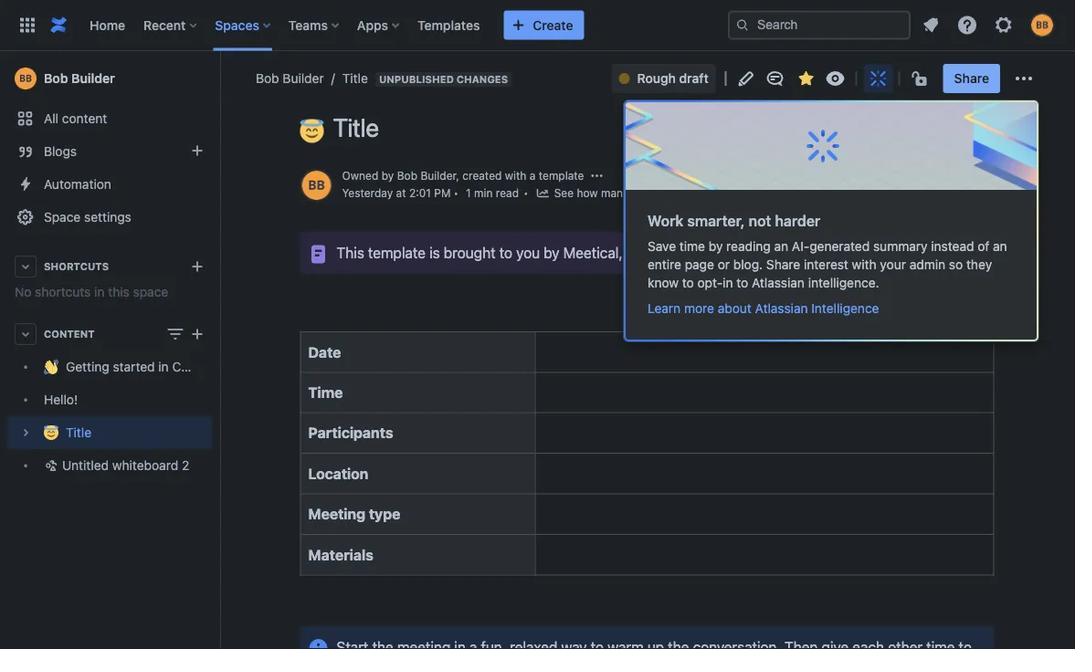 Task type: locate. For each thing, give the bounding box(es) containing it.
by inside work smarter, not harder save time by reading an ai-generated summary instead of an entire page or blog. share interest with your admin so they know to opt-in to atlassian intelligence.
[[709, 239, 723, 254]]

template up see
[[539, 169, 584, 182]]

untitled whiteboard 2
[[62, 458, 189, 473]]

by up the yesterday at 2:01 pm
[[382, 169, 394, 182]]

to left opt-
[[682, 275, 694, 291]]

admin
[[910, 257, 946, 272]]

2 horizontal spatial by
[[709, 239, 723, 254]]

1 horizontal spatial share
[[955, 71, 990, 86]]

create
[[533, 17, 573, 32]]

1 horizontal spatial bob builder link
[[256, 69, 324, 88]]

no restrictions image
[[911, 68, 933, 90]]

1 vertical spatial this
[[108, 285, 130, 300]]

bob up at
[[397, 169, 418, 182]]

with up intelligence. on the top right of page
[[852, 257, 877, 272]]

to down blog.
[[737, 275, 749, 291]]

1 horizontal spatial bob builder
[[256, 71, 324, 86]]

page up not
[[732, 187, 757, 200]]

help icon image
[[957, 14, 979, 36]]

time
[[308, 384, 343, 401]]

stop watching image
[[825, 68, 847, 90]]

0 horizontal spatial bob
[[44, 71, 68, 86]]

with inside work smarter, not harder save time by reading an ai-generated summary instead of an entire page or blog. share interest with your admin so they know to opt-in to atlassian intelligence.
[[852, 257, 877, 272]]

1 vertical spatial with
[[852, 257, 877, 272]]

share right no restrictions image at top
[[955, 71, 990, 86]]

0 horizontal spatial title link
[[7, 417, 212, 450]]

title down global element
[[342, 71, 368, 86]]

yesterday
[[342, 187, 393, 200]]

1 vertical spatial atlassian
[[755, 301, 808, 316]]

0 horizontal spatial bob builder
[[44, 71, 115, 86]]

1 bob builder from the left
[[44, 71, 115, 86]]

read
[[496, 187, 519, 200]]

0 horizontal spatial with
[[505, 169, 527, 182]]

2 horizontal spatial an
[[993, 239, 1008, 254]]

templates link
[[412, 11, 486, 40]]

builder up :innocent: icon
[[283, 71, 324, 86]]

2 horizontal spatial bob
[[397, 169, 418, 182]]

bob builder down teams
[[256, 71, 324, 86]]

to
[[499, 244, 513, 261], [682, 275, 694, 291], [737, 275, 749, 291]]

an for summary
[[774, 239, 789, 254]]

this up smarter,
[[710, 187, 728, 200]]

bob builder link up all content link
[[7, 60, 212, 97]]

this
[[710, 187, 728, 200], [108, 285, 130, 300]]

builder
[[71, 71, 115, 86], [283, 71, 324, 86], [421, 169, 456, 182]]

1 horizontal spatial builder
[[283, 71, 324, 86]]

space
[[133, 285, 168, 300]]

0 horizontal spatial in
[[94, 285, 105, 300]]

tree containing getting started in confluence
[[7, 351, 240, 482]]

about
[[718, 301, 752, 316]]

location
[[308, 465, 369, 483]]

template
[[539, 169, 584, 182], [368, 244, 426, 261]]

untitled
[[62, 458, 109, 473]]

of
[[978, 239, 990, 254]]

spaces
[[215, 17, 259, 32]]

bob builder link up 2:01
[[397, 169, 456, 182]]

template left "is"
[[368, 244, 426, 261]]

bob builder link down teams
[[256, 69, 324, 88]]

notification icon image
[[920, 14, 942, 36]]

to left you
[[499, 244, 513, 261]]

1 horizontal spatial page
[[732, 187, 757, 200]]

0 vertical spatial atlassian
[[752, 275, 805, 291]]

tree
[[7, 351, 240, 482]]

in down shortcuts dropdown button
[[94, 285, 105, 300]]

1 vertical spatial share
[[767, 257, 801, 272]]

share inside dropdown button
[[955, 71, 990, 86]]

0 vertical spatial share
[[955, 71, 990, 86]]

:innocent: image
[[300, 119, 324, 143]]

an for management
[[627, 244, 643, 261]]

space
[[44, 210, 81, 225]]

management
[[746, 244, 832, 261]]

blog.
[[733, 257, 763, 272]]

1 vertical spatial page
[[685, 257, 714, 272]]

page inside work smarter, not harder save time by reading an ai-generated summary instead of an entire page or blog. share interest with your admin so they know to opt-in to atlassian intelligence.
[[685, 257, 714, 272]]

1 horizontal spatial this
[[710, 187, 728, 200]]

with left a in the left of the page
[[505, 169, 527, 182]]

by right you
[[544, 244, 560, 261]]

page
[[732, 187, 757, 200], [685, 257, 714, 272]]

share down ai-
[[767, 257, 801, 272]]

builder up the content
[[71, 71, 115, 86]]

see
[[554, 187, 574, 200]]

0 horizontal spatial share
[[767, 257, 801, 272]]

atlassian inside work smarter, not harder save time by reading an ai-generated summary instead of an entire page or blog. share interest with your admin so they know to opt-in to atlassian intelligence.
[[752, 275, 805, 291]]

apps button
[[352, 11, 407, 40]]

1 horizontal spatial with
[[852, 257, 877, 272]]

getting started in confluence link
[[7, 351, 240, 384]]

people
[[632, 187, 667, 200]]

2:01
[[409, 187, 431, 200]]

home
[[90, 17, 125, 32]]

share button
[[944, 64, 1000, 93]]

page down time
[[685, 257, 714, 272]]

content button
[[7, 318, 212, 351]]

created
[[463, 169, 502, 182]]

2 horizontal spatial in
[[723, 275, 733, 291]]

0 horizontal spatial this
[[108, 285, 130, 300]]

title up untitled
[[66, 425, 91, 440]]

2 vertical spatial title
[[66, 425, 91, 440]]

banner
[[0, 0, 1075, 51]]

atlassian up learn more about atlassian intelligence
[[752, 275, 805, 291]]

1 horizontal spatial in
[[158, 360, 169, 375]]

1 horizontal spatial template
[[539, 169, 584, 182]]

settings icon image
[[993, 14, 1015, 36]]

home link
[[84, 11, 131, 40]]

1 horizontal spatial an
[[774, 239, 789, 254]]

meeting type
[[308, 506, 401, 523]]

quick summary image
[[868, 68, 890, 90]]

title link up untitled whiteboard 2
[[7, 417, 212, 450]]

changes
[[457, 74, 508, 85]]

your
[[880, 257, 906, 272]]

content
[[62, 111, 107, 126]]

an
[[774, 239, 789, 254], [993, 239, 1008, 254], [627, 244, 643, 261]]

0 horizontal spatial an
[[627, 244, 643, 261]]

0 vertical spatial title
[[342, 71, 368, 86]]

0 vertical spatial with
[[505, 169, 527, 182]]

by up or on the top
[[709, 239, 723, 254]]

work smarter, not harder save time by reading an ai-generated summary instead of an entire page or blog. share interest with your admin so they know to opt-in to atlassian intelligence.
[[648, 212, 1008, 291]]

0 vertical spatial page
[[732, 187, 757, 200]]

in for getting started in confluence
[[158, 360, 169, 375]]

0 horizontal spatial page
[[685, 257, 714, 272]]

atlassian
[[752, 275, 805, 291], [755, 301, 808, 316]]

bob builder image
[[302, 171, 331, 200]]

automation link
[[7, 168, 212, 201]]

0 horizontal spatial to
[[499, 244, 513, 261]]

collapse sidebar image
[[199, 60, 239, 97]]

unpublished
[[379, 74, 454, 85]]

save
[[648, 239, 676, 254]]

confluence
[[172, 360, 240, 375]]

in down or on the top
[[723, 275, 733, 291]]

participants
[[308, 425, 393, 442]]

0 vertical spatial this
[[710, 187, 728, 200]]

in right started
[[158, 360, 169, 375]]

date
[[308, 343, 341, 361]]

this down shortcuts dropdown button
[[108, 285, 130, 300]]

bob builder inside space element
[[44, 71, 115, 86]]

1 horizontal spatial title link
[[324, 69, 368, 88]]

an right of
[[993, 239, 1008, 254]]

confluence image
[[48, 14, 69, 36]]

2 bob builder from the left
[[256, 71, 324, 86]]

in inside work smarter, not harder save time by reading an ai-generated summary instead of an entire page or blog. share interest with your admin so they know to opt-in to atlassian intelligence.
[[723, 275, 733, 291]]

learn
[[648, 301, 681, 316]]

space settings
[[44, 210, 131, 225]]

generated
[[810, 239, 870, 254]]

atlassian right about
[[755, 301, 808, 316]]

with
[[505, 169, 527, 182], [852, 257, 877, 272]]

reading
[[727, 239, 771, 254]]

an left ai-
[[774, 239, 789, 254]]

all content link
[[7, 102, 212, 135]]

0 horizontal spatial builder
[[71, 71, 115, 86]]

with a template button
[[505, 168, 584, 184]]

1 vertical spatial template
[[368, 244, 426, 261]]

bob up all
[[44, 71, 68, 86]]

automation
[[44, 177, 111, 192]]

share
[[955, 71, 990, 86], [767, 257, 801, 272]]

share inside work smarter, not harder save time by reading an ai-generated summary instead of an entire page or blog. share interest with your admin so they know to opt-in to atlassian intelligence.
[[767, 257, 801, 272]]

they
[[967, 257, 992, 272]]

work
[[648, 212, 684, 230]]

1 horizontal spatial by
[[544, 244, 560, 261]]

bob right collapse sidebar "image"
[[256, 71, 279, 86]]

blogs
[[44, 144, 77, 159]]

bob builder link
[[7, 60, 212, 97], [256, 69, 324, 88], [397, 169, 456, 182]]

title link down global element
[[324, 69, 368, 88]]

2
[[182, 458, 189, 473]]

title right :innocent: image
[[333, 112, 379, 143]]

an left save
[[627, 244, 643, 261]]

builder up pm
[[421, 169, 456, 182]]

bob builder up all content
[[44, 71, 115, 86]]

this inside space element
[[108, 285, 130, 300]]

more actions image
[[1013, 68, 1035, 90]]

all content
[[44, 111, 107, 126]]

confluence image
[[48, 14, 69, 36]]

by
[[382, 169, 394, 182], [709, 239, 723, 254], [544, 244, 560, 261]]

ai-
[[792, 239, 810, 254]]

title link
[[324, 69, 368, 88], [7, 417, 212, 450]]

create a blog image
[[186, 140, 208, 162]]

1 vertical spatial title link
[[7, 417, 212, 450]]



Task type: vqa. For each thing, say whether or not it's contained in the screenshot.
the leftmost "in"
yes



Task type: describe. For each thing, give the bounding box(es) containing it.
panel info image
[[307, 638, 329, 650]]

0 horizontal spatial by
[[382, 169, 394, 182]]

materials
[[308, 546, 374, 564]]

1 min read
[[466, 187, 519, 200]]

edit this page image
[[735, 68, 757, 90]]

space element
[[0, 51, 240, 650]]

2 horizontal spatial builder
[[421, 169, 456, 182]]

shortcuts
[[44, 261, 109, 273]]

interest
[[804, 257, 849, 272]]

know
[[648, 275, 679, 291]]

owned by bob builder , created with a template
[[342, 169, 584, 182]]

see how many people viewed this page
[[554, 187, 757, 200]]

hello! link
[[7, 384, 212, 417]]

shortcuts
[[35, 285, 91, 300]]

viewed
[[670, 187, 706, 200]]

this inside button
[[710, 187, 728, 200]]

this
[[337, 244, 364, 261]]

teams button
[[283, 11, 346, 40]]

brought
[[444, 244, 496, 261]]

create button
[[504, 11, 584, 40]]

1
[[466, 187, 471, 200]]

change view image
[[164, 323, 186, 345]]

add shortcut image
[[186, 256, 208, 278]]

apps
[[357, 17, 388, 32]]

teams
[[289, 17, 328, 32]]

2 horizontal spatial bob builder link
[[397, 169, 456, 182]]

global element
[[11, 0, 728, 51]]

,
[[456, 169, 459, 182]]

unstar image
[[796, 68, 817, 90]]

getting started in confluence
[[66, 360, 240, 375]]

0 horizontal spatial template
[[368, 244, 426, 261]]

how
[[577, 187, 598, 200]]

templates
[[418, 17, 480, 32]]

meetical,
[[563, 244, 623, 261]]

blogs link
[[7, 135, 212, 168]]

meeting
[[689, 244, 743, 261]]

appswitcher icon image
[[16, 14, 38, 36]]

instead
[[931, 239, 974, 254]]

time
[[680, 239, 705, 254]]

create content image
[[186, 323, 208, 345]]

owned
[[342, 169, 379, 182]]

meeting
[[308, 506, 366, 523]]

panel note image
[[307, 243, 329, 265]]

by for work smarter, not harder save time by reading an ai-generated summary instead of an entire page or blog. share interest with your admin so they know to opt-in to atlassian intelligence.
[[709, 239, 723, 254]]

recent
[[144, 17, 186, 32]]

tool.
[[836, 244, 865, 261]]

in for no shortcuts in this space
[[94, 285, 105, 300]]

1 horizontal spatial to
[[682, 275, 694, 291]]

type
[[369, 506, 401, 523]]

or
[[718, 257, 730, 272]]

builder inside space element
[[71, 71, 115, 86]]

unpublished changes
[[379, 74, 508, 85]]

getting
[[66, 360, 109, 375]]

harder
[[775, 212, 821, 230]]

learn more about atlassian intelligence
[[648, 301, 879, 316]]

content
[[44, 328, 95, 340]]

smarter,
[[687, 212, 745, 230]]

is
[[430, 244, 440, 261]]

this template is brought to you by meetical, an online meeting management tool.
[[337, 244, 865, 261]]

yesterday at 2:01 pm
[[342, 187, 451, 200]]

space settings link
[[7, 201, 212, 234]]

many
[[601, 187, 629, 200]]

learn more about atlassian intelligence link
[[648, 300, 879, 318]]

Search field
[[728, 11, 911, 40]]

rough
[[637, 71, 676, 86]]

0 vertical spatial template
[[539, 169, 584, 182]]

untitled whiteboard 2 link
[[7, 450, 212, 482]]

min
[[474, 187, 493, 200]]

bob inside space element
[[44, 71, 68, 86]]

summary
[[873, 239, 928, 254]]

see how many people viewed this page button
[[536, 185, 757, 203]]

0 vertical spatial title link
[[324, 69, 368, 88]]

intelligence.
[[808, 275, 880, 291]]

draft
[[679, 71, 709, 86]]

more
[[684, 301, 714, 316]]

2 horizontal spatial to
[[737, 275, 749, 291]]

page inside button
[[732, 187, 757, 200]]

by for this template is brought to you by meetical, an online meeting management tool.
[[544, 244, 560, 261]]

manage page ownership image
[[590, 168, 604, 183]]

spaces button
[[210, 11, 278, 40]]

intelligence
[[812, 301, 879, 316]]

at
[[396, 187, 406, 200]]

search image
[[736, 18, 750, 32]]

banner containing home
[[0, 0, 1075, 51]]

1 horizontal spatial bob
[[256, 71, 279, 86]]

title inside space element
[[66, 425, 91, 440]]

opt-
[[698, 275, 723, 291]]

whiteboard
[[112, 458, 178, 473]]

1 vertical spatial title
[[333, 112, 379, 143]]

shortcuts button
[[7, 250, 212, 283]]

no shortcuts in this space
[[15, 285, 168, 300]]

:innocent: image
[[300, 119, 324, 143]]

entire
[[648, 257, 682, 272]]

0 horizontal spatial bob builder link
[[7, 60, 212, 97]]

you
[[516, 244, 540, 261]]

hello!
[[44, 392, 78, 407]]

rough draft
[[637, 71, 709, 86]]

settings
[[84, 210, 131, 225]]

tree inside space element
[[7, 351, 240, 482]]

online
[[646, 244, 686, 261]]

no
[[15, 285, 31, 300]]

started
[[113, 360, 155, 375]]

recent button
[[138, 11, 204, 40]]

a
[[530, 169, 536, 182]]



